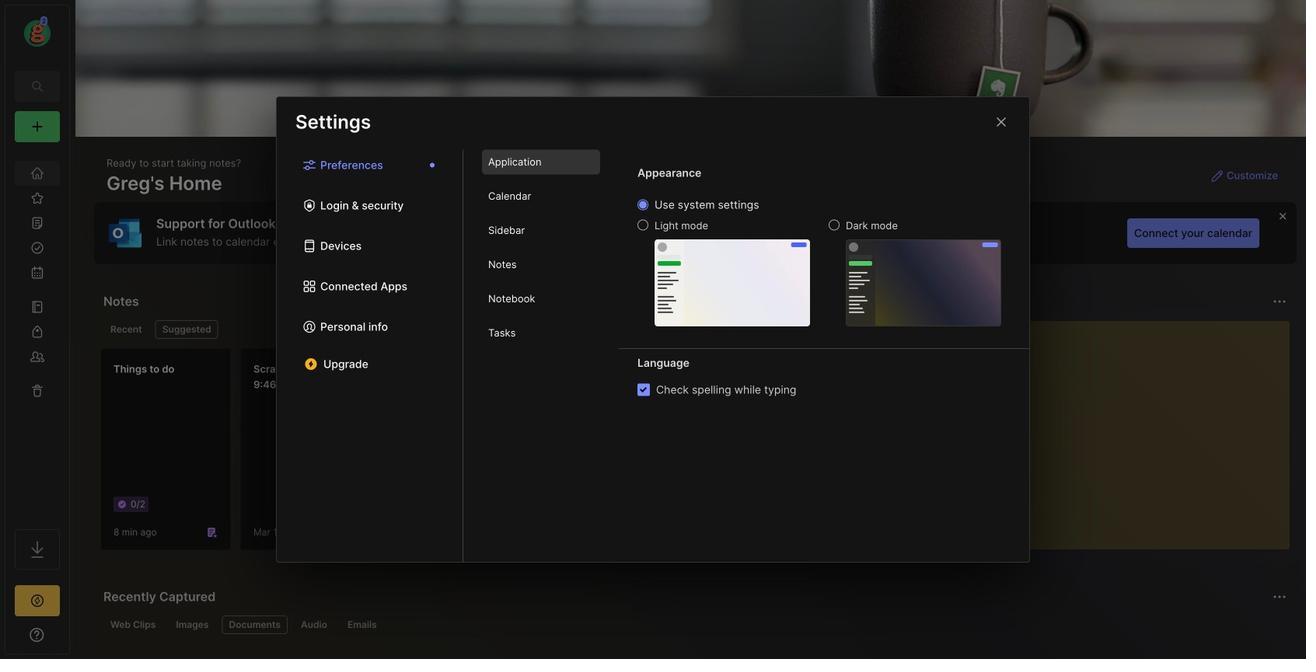 Task type: locate. For each thing, give the bounding box(es) containing it.
tab
[[482, 150, 600, 175], [482, 184, 600, 209], [482, 218, 600, 243], [482, 252, 600, 277], [482, 287, 600, 311], [103, 320, 149, 339], [155, 320, 218, 339], [482, 321, 600, 346], [103, 616, 163, 635], [169, 616, 216, 635], [222, 616, 288, 635], [294, 616, 334, 635], [341, 616, 384, 635]]

home image
[[30, 166, 45, 181]]

None checkbox
[[638, 384, 650, 396]]

main element
[[0, 0, 75, 659]]

tree
[[5, 152, 69, 516]]

option group
[[638, 198, 1002, 327]]

None radio
[[638, 199, 649, 210], [829, 220, 840, 231], [638, 199, 649, 210], [829, 220, 840, 231]]

row group
[[100, 348, 1306, 560]]

edit search image
[[28, 77, 47, 96]]

upgrade image
[[28, 592, 47, 610]]

None radio
[[638, 220, 649, 231]]

Start writing… text field
[[920, 321, 1289, 537]]

tab list
[[277, 150, 463, 562], [463, 150, 619, 562], [103, 320, 882, 339], [103, 616, 1285, 635]]



Task type: vqa. For each thing, say whether or not it's contained in the screenshot.
TREE
yes



Task type: describe. For each thing, give the bounding box(es) containing it.
close image
[[992, 113, 1011, 131]]

tree inside main element
[[5, 152, 69, 516]]



